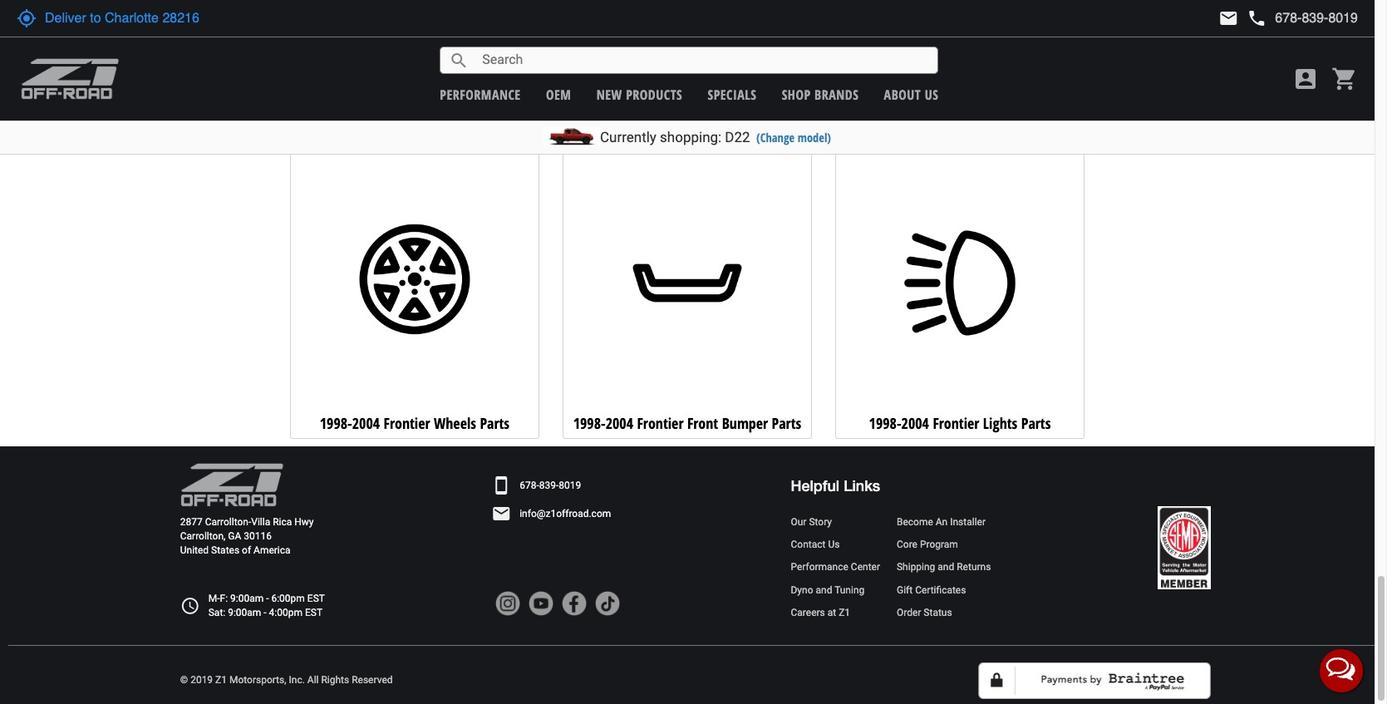 Task type: describe. For each thing, give the bounding box(es) containing it.
1 vertical spatial est
[[305, 607, 323, 619]]

info@z1offroad.com
[[520, 508, 611, 520]]

facebook link image
[[562, 591, 587, 616]]

products
[[626, 85, 683, 104]]

z1 for at
[[839, 607, 851, 619]]

parts right lights
[[1022, 413, 1052, 433]]

villa
[[251, 517, 270, 528]]

email info@z1offroad.com
[[492, 504, 611, 524]]

678-839-8019 link
[[520, 479, 581, 493]]

1998-2004 frontier wheels / tires parts link
[[290, 0, 540, 130]]

0 vertical spatial 9:00am
[[230, 593, 264, 604]]

certificates
[[916, 584, 967, 596]]

d22exhaust image
[[841, 0, 1080, 94]]

performance
[[791, 562, 849, 573]]

d22wheels / tires image
[[295, 0, 534, 94]]

m-
[[209, 593, 220, 604]]

intakes
[[717, 105, 760, 125]]

oem link
[[546, 85, 572, 104]]

instagram link image
[[496, 591, 521, 616]]

air
[[696, 105, 713, 125]]

access_time
[[180, 596, 200, 616]]

about us
[[885, 85, 939, 104]]

contact us link
[[791, 538, 881, 553]]

front
[[688, 413, 719, 433]]

frontier for 1998-2004 frontier air intakes parts
[[646, 105, 692, 125]]

our story
[[791, 517, 832, 528]]

1998-2004 frontier lights parts
[[870, 413, 1052, 433]]

frontier for 1998-2004 frontier exhaust parts
[[928, 105, 974, 125]]

bumper
[[722, 413, 769, 433]]

gift certificates link
[[897, 583, 992, 598]]

us for about us
[[925, 85, 939, 104]]

shipping and returns
[[897, 562, 992, 573]]

2019
[[191, 675, 213, 686]]

our
[[791, 517, 807, 528]]

search
[[449, 50, 469, 70]]

shopping_cart link
[[1328, 66, 1359, 92]]

parts right tires
[[501, 105, 530, 125]]

d22lights image
[[841, 164, 1080, 403]]

sema member logo image
[[1158, 507, 1212, 590]]

1998-2004 frontier exhaust parts
[[864, 105, 1057, 125]]

frontier for 1998-2004 frontier wheels parts
[[384, 413, 430, 433]]

carrollton-
[[205, 517, 251, 528]]

helpful links
[[791, 477, 881, 495]]

currently shopping: d22 (change model)
[[600, 129, 832, 146]]

phone
[[1248, 8, 1268, 28]]

inc.
[[289, 675, 305, 686]]

z1 for 2019
[[215, 675, 227, 686]]

new
[[597, 85, 623, 104]]

careers at z1
[[791, 607, 851, 619]]

contact us
[[791, 539, 840, 551]]

30116
[[244, 531, 272, 542]]

1998-2004 frontier front bumper parts link
[[563, 147, 812, 439]]

1998- for 1998-2004 frontier wheels parts
[[320, 413, 352, 433]]

info@z1offroad.com link
[[520, 507, 611, 521]]

Search search field
[[469, 47, 938, 73]]

order
[[897, 607, 922, 619]]

1998-2004 frontier air intakes parts
[[582, 105, 793, 125]]

currently
[[600, 129, 657, 146]]

shipping and returns link
[[897, 561, 992, 575]]

wheels for parts
[[434, 413, 476, 433]]

carrollton,
[[180, 531, 226, 542]]

d22
[[725, 129, 751, 146]]

0 vertical spatial est
[[308, 593, 325, 604]]

1998- for 1998-2004 frontier air intakes parts
[[582, 105, 615, 125]]

of
[[242, 545, 251, 557]]

1998- for 1998-2004 frontier exhaust parts
[[864, 105, 896, 125]]

d22wheels image
[[295, 164, 534, 403]]

/
[[460, 105, 466, 125]]

program
[[921, 539, 959, 551]]

rica
[[273, 517, 292, 528]]

1998-2004 frontier exhaust parts link
[[836, 0, 1085, 130]]

become
[[897, 517, 934, 528]]

new products
[[597, 85, 683, 104]]

parts right exhaust
[[1027, 105, 1057, 125]]

6:00pm
[[271, 593, 305, 604]]

dyno
[[791, 584, 814, 596]]

about us link
[[885, 85, 939, 104]]

(change model) link
[[757, 130, 832, 146]]

1998-2004 frontier wheels parts
[[320, 413, 510, 433]]

2004 for 1998-2004 frontier wheels / tires parts
[[332, 105, 360, 125]]

z1 motorsports logo image
[[21, 58, 119, 100]]

1998-2004 frontier air intakes parts link
[[563, 0, 812, 130]]

access_time m-f: 9:00am - 6:00pm est sat: 9:00am - 4:00pm est
[[180, 593, 325, 619]]

shop brands link
[[782, 85, 859, 104]]

gift certificates
[[897, 584, 967, 596]]

f:
[[220, 593, 228, 604]]

0 vertical spatial -
[[266, 593, 269, 604]]

youtube link image
[[529, 591, 554, 616]]

and for tuning
[[816, 584, 833, 596]]

order status
[[897, 607, 953, 619]]

1998-2004 frontier wheels / tires parts
[[299, 105, 530, 125]]

new products link
[[597, 85, 683, 104]]

account_box link
[[1289, 66, 1324, 92]]

model)
[[798, 130, 832, 146]]

smartphone
[[492, 476, 512, 496]]

parts right bumper
[[772, 413, 802, 433]]

america
[[254, 545, 291, 557]]

2004 for 1998-2004 frontier lights parts
[[902, 413, 930, 433]]



Task type: locate. For each thing, give the bounding box(es) containing it.
1 vertical spatial -
[[264, 607, 267, 619]]

1998- for 1998-2004 frontier wheels / tires parts
[[299, 105, 332, 125]]

shopping:
[[660, 129, 722, 146]]

parts up smartphone
[[480, 413, 510, 433]]

wheels for /
[[414, 105, 456, 125]]

z1 right 'at'
[[839, 607, 851, 619]]

email
[[492, 504, 512, 524]]

at
[[828, 607, 837, 619]]

performance center
[[791, 562, 881, 573]]

us right about
[[925, 85, 939, 104]]

specials link
[[708, 85, 757, 104]]

parts up (change
[[764, 105, 793, 125]]

and for returns
[[938, 562, 955, 573]]

returns
[[957, 562, 992, 573]]

story
[[809, 517, 832, 528]]

0 horizontal spatial and
[[816, 584, 833, 596]]

brands
[[815, 85, 859, 104]]

4:00pm
[[269, 607, 303, 619]]

our story link
[[791, 516, 881, 530]]

- left 6:00pm
[[266, 593, 269, 604]]

frontier for 1998-2004 frontier wheels / tires parts
[[363, 105, 410, 125]]

core program
[[897, 539, 959, 551]]

1 vertical spatial 9:00am
[[228, 607, 261, 619]]

d22front bumper image
[[568, 164, 807, 403]]

all
[[308, 675, 319, 686]]

(change
[[757, 130, 795, 146]]

© 2019 z1 motorsports, inc. all rights reserved
[[180, 675, 393, 686]]

tuning
[[835, 584, 865, 596]]

account_box
[[1293, 66, 1320, 92]]

become an installer
[[897, 517, 986, 528]]

z1 company logo image
[[180, 464, 284, 507]]

est
[[308, 593, 325, 604], [305, 607, 323, 619]]

performance link
[[440, 85, 521, 104]]

frontier
[[363, 105, 410, 125], [646, 105, 692, 125], [928, 105, 974, 125], [384, 413, 430, 433], [637, 413, 684, 433], [933, 413, 980, 433]]

2004 for 1998-2004 frontier front bumper parts
[[606, 413, 634, 433]]

tiktok link image
[[596, 591, 621, 616]]

hwy
[[295, 517, 314, 528]]

- left 4:00pm
[[264, 607, 267, 619]]

est right 6:00pm
[[308, 593, 325, 604]]

0 horizontal spatial z1
[[215, 675, 227, 686]]

shipping
[[897, 562, 936, 573]]

0 vertical spatial wheels
[[414, 105, 456, 125]]

1998-2004 frontier front bumper parts
[[574, 413, 802, 433]]

about
[[885, 85, 922, 104]]

parts
[[501, 105, 530, 125], [764, 105, 793, 125], [1027, 105, 1057, 125], [480, 413, 510, 433], [772, 413, 802, 433], [1022, 413, 1052, 433]]

z1
[[839, 607, 851, 619], [215, 675, 227, 686]]

1998- for 1998-2004 frontier front bumper parts
[[574, 413, 606, 433]]

careers
[[791, 607, 826, 619]]

careers at z1 link
[[791, 606, 881, 620]]

1998-
[[299, 105, 332, 125], [582, 105, 615, 125], [864, 105, 896, 125], [320, 413, 352, 433], [574, 413, 606, 433], [870, 413, 902, 433]]

0 vertical spatial and
[[938, 562, 955, 573]]

mail
[[1219, 8, 1239, 28]]

mail link
[[1219, 8, 1239, 28]]

center
[[851, 562, 881, 573]]

mail phone
[[1219, 8, 1268, 28]]

status
[[924, 607, 953, 619]]

performance
[[440, 85, 521, 104]]

1 vertical spatial z1
[[215, 675, 227, 686]]

installer
[[951, 517, 986, 528]]

est right 4:00pm
[[305, 607, 323, 619]]

1 horizontal spatial us
[[925, 85, 939, 104]]

shop brands
[[782, 85, 859, 104]]

lights
[[984, 413, 1018, 433]]

0 horizontal spatial us
[[829, 539, 840, 551]]

and
[[938, 562, 955, 573], [816, 584, 833, 596]]

an
[[936, 517, 948, 528]]

us for contact us
[[829, 539, 840, 551]]

9:00am right sat: on the left bottom of the page
[[228, 607, 261, 619]]

1 horizontal spatial z1
[[839, 607, 851, 619]]

2877
[[180, 517, 203, 528]]

1 vertical spatial us
[[829, 539, 840, 551]]

oem
[[546, 85, 572, 104]]

us
[[925, 85, 939, 104], [829, 539, 840, 551]]

reserved
[[352, 675, 393, 686]]

us inside "link"
[[829, 539, 840, 551]]

motorsports,
[[229, 675, 287, 686]]

2004 for 1998-2004 frontier exhaust parts
[[896, 105, 924, 125]]

shopping_cart
[[1332, 66, 1359, 92]]

specials
[[708, 85, 757, 104]]

shop
[[782, 85, 811, 104]]

ga
[[228, 531, 241, 542]]

2004
[[332, 105, 360, 125], [614, 105, 642, 125], [896, 105, 924, 125], [352, 413, 380, 433], [606, 413, 634, 433], [902, 413, 930, 433]]

0 vertical spatial us
[[925, 85, 939, 104]]

1998- for 1998-2004 frontier lights parts
[[870, 413, 902, 433]]

us down 'our story' link at the bottom right
[[829, 539, 840, 551]]

9:00am right f:
[[230, 593, 264, 604]]

z1 right 2019
[[215, 675, 227, 686]]

2004 for 1998-2004 frontier air intakes parts
[[614, 105, 642, 125]]

d22air intakes image
[[568, 0, 807, 94]]

exhaust
[[978, 105, 1024, 125]]

1 vertical spatial wheels
[[434, 413, 476, 433]]

1998-2004 frontier wheels parts link
[[290, 147, 540, 439]]

1 horizontal spatial and
[[938, 562, 955, 573]]

and down core program link
[[938, 562, 955, 573]]

core program link
[[897, 538, 992, 553]]

and right the dyno
[[816, 584, 833, 596]]

performance center link
[[791, 561, 881, 575]]

smartphone 678-839-8019
[[492, 476, 581, 496]]

contact
[[791, 539, 826, 551]]

rights
[[321, 675, 349, 686]]

2004 for 1998-2004 frontier wheels parts
[[352, 413, 380, 433]]

frontier for 1998-2004 frontier front bumper parts
[[637, 413, 684, 433]]

wheels
[[414, 105, 456, 125], [434, 413, 476, 433]]

become an installer link
[[897, 516, 992, 530]]

1998-2004 frontier lights parts link
[[836, 147, 1085, 439]]

tires
[[469, 105, 497, 125]]

0 vertical spatial z1
[[839, 607, 851, 619]]

dyno and tuning
[[791, 584, 865, 596]]

dyno and tuning link
[[791, 583, 881, 598]]

frontier for 1998-2004 frontier lights parts
[[933, 413, 980, 433]]

678-
[[520, 480, 539, 491]]

gift
[[897, 584, 913, 596]]

1 vertical spatial and
[[816, 584, 833, 596]]



Task type: vqa. For each thing, say whether or not it's contained in the screenshot.
'Contact'
yes



